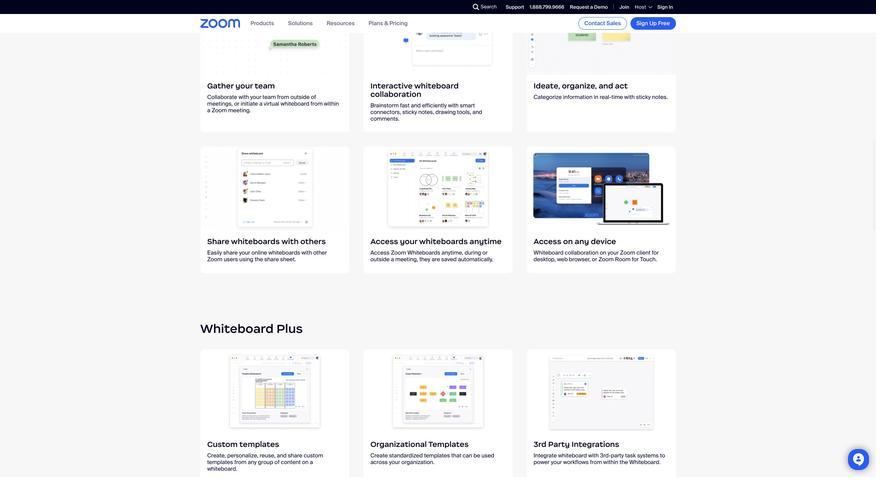 Task type: describe. For each thing, give the bounding box(es) containing it.
request
[[570, 4, 589, 10]]

products button
[[251, 20, 274, 27]]

power
[[534, 458, 550, 466]]

latptop desktop image
[[527, 146, 676, 230]]

with inside 3rd party integrations integrate whiteboard with 3rd-party task systems to power your workflows from within the whiteboard.
[[588, 452, 599, 459]]

used
[[481, 452, 494, 459]]

group
[[258, 458, 273, 466]]

notes,
[[418, 108, 434, 116]]

they
[[419, 255, 430, 263]]

whiteboard inside access on any device whiteboard collaboration on your zoom client for desktop, web browser, or zoom room for touch.
[[534, 249, 564, 256]]

1 horizontal spatial templates
[[239, 440, 279, 449]]

share inside custom templates create, personalize, reuse, and share custom templates from any group of content on a whiteboard.
[[288, 452, 302, 459]]

and right tools,
[[472, 108, 482, 116]]

up
[[649, 20, 657, 27]]

touch.
[[640, 255, 657, 263]]

room
[[615, 255, 631, 263]]

organization.
[[401, 458, 435, 466]]

support
[[506, 4, 524, 10]]

search
[[481, 3, 497, 10]]

party
[[611, 452, 624, 459]]

pricing
[[389, 20, 408, 27]]

content
[[281, 458, 301, 466]]

time
[[612, 93, 623, 101]]

sign in link
[[657, 4, 673, 10]]

information
[[563, 93, 593, 101]]

plans & pricing link
[[369, 20, 408, 27]]

contact
[[584, 20, 605, 27]]

custom
[[207, 440, 238, 449]]

sticky for act
[[636, 93, 651, 101]]

users
[[224, 255, 238, 263]]

create,
[[207, 452, 226, 459]]

and right fast
[[411, 102, 421, 109]]

whiteboard.
[[629, 458, 661, 466]]

from inside 3rd party integrations integrate whiteboard with 3rd-party task systems to power your workflows from within the whiteboard.
[[590, 458, 602, 466]]

free
[[658, 20, 670, 27]]

in
[[669, 4, 673, 10]]

the inside 3rd party integrations integrate whiteboard with 3rd-party task systems to power your workflows from within the whiteboard.
[[620, 458, 628, 466]]

standardized
[[389, 452, 423, 459]]

organizational templates create standardized templates that can be used across your organization.
[[370, 440, 494, 466]]

resources
[[327, 20, 355, 27]]

whiteboards
[[407, 249, 440, 256]]

custom templates create, personalize, reuse, and share custom templates from any group of content on a whiteboard.
[[207, 440, 323, 472]]

contact sales link
[[578, 17, 627, 30]]

gather
[[207, 81, 234, 90]]

zoom logo image
[[200, 19, 240, 28]]

plus
[[276, 321, 303, 336]]

or inside access your whiteboards anytime access zoom whiteboards anytime, during or outside a meeting, they are saved automatically.
[[482, 249, 488, 256]]

whiteboard inside 3rd party integrations integrate whiteboard with 3rd-party task systems to power your workflows from within the whiteboard.
[[558, 452, 587, 459]]

1 horizontal spatial for
[[652, 249, 659, 256]]

of inside custom templates create, personalize, reuse, and share custom templates from any group of content on a whiteboard.
[[274, 458, 280, 466]]

0 horizontal spatial share
[[223, 249, 238, 256]]

with inside gather your team collaborate with your team from outside of meetings, or initiate a virtual whiteboard from within a zoom meeting.
[[238, 93, 249, 101]]

darrel marquez samantha roberts image
[[200, 0, 349, 75]]

interactive whiteboard collaboration brainstorm fast and efficiently with smart connectors, sticky notes, drawing tools, and comments.
[[370, 81, 482, 122]]

integrate
[[534, 452, 557, 459]]

0 vertical spatial team
[[255, 81, 275, 90]]

online
[[251, 249, 267, 256]]

real-
[[600, 93, 612, 101]]

custom
[[304, 452, 323, 459]]

templates inside organizational templates create standardized templates that can be used across your organization.
[[424, 452, 450, 459]]

anytime,
[[442, 249, 463, 256]]

products
[[251, 20, 274, 27]]

meetings,
[[207, 100, 233, 107]]

your up initiate
[[235, 81, 253, 90]]

zoom inside gather your team collaborate with your team from outside of meetings, or initiate a virtual whiteboard from within a zoom meeting.
[[212, 107, 227, 114]]

your inside organizational templates create standardized templates that can be used across your organization.
[[389, 458, 400, 466]]

act
[[615, 81, 628, 90]]

drawing
[[436, 108, 456, 116]]

0 horizontal spatial templates
[[207, 458, 233, 466]]

virtual
[[264, 100, 279, 107]]

solutions button
[[288, 20, 313, 27]]

request a demo
[[570, 4, 608, 10]]

that
[[451, 452, 461, 459]]

templates
[[428, 440, 469, 449]]

using
[[239, 255, 253, 263]]

support link
[[506, 4, 524, 10]]

device
[[591, 237, 616, 246]]

join link
[[619, 4, 629, 10]]

zoom left room
[[599, 255, 614, 263]]

sticky for brainstorm
[[402, 108, 417, 116]]

desktop,
[[534, 255, 556, 263]]

notes.
[[652, 93, 668, 101]]

browser,
[[569, 255, 591, 263]]

your inside 3rd party integrations integrate whiteboard with 3rd-party task systems to power your workflows from within the whiteboard.
[[551, 458, 562, 466]]

whiteboards up online
[[231, 237, 280, 246]]

contact sales
[[584, 20, 621, 27]]

task
[[625, 452, 636, 459]]

gather your team collaborate with your team from outside of meetings, or initiate a virtual whiteboard from within a zoom meeting.
[[207, 81, 339, 114]]

1.888.799.9666 link
[[530, 4, 564, 10]]

a inside custom templates create, personalize, reuse, and share custom templates from any group of content on a whiteboard.
[[310, 458, 313, 466]]

collaboration image image
[[363, 0, 513, 75]]

&
[[384, 20, 388, 27]]

and inside custom templates create, personalize, reuse, and share custom templates from any group of content on a whiteboard.
[[277, 452, 287, 459]]

or inside access on any device whiteboard collaboration on your zoom client for desktop, web browser, or zoom room for touch.
[[592, 255, 597, 263]]

within inside 3rd party integrations integrate whiteboard with 3rd-party task systems to power your workflows from within the whiteboard.
[[603, 458, 618, 466]]

2 horizontal spatial on
[[600, 249, 606, 256]]

personalize,
[[227, 452, 258, 459]]

whiteboard.
[[207, 465, 237, 472]]

share
[[207, 237, 229, 246]]

3rd-
[[600, 452, 611, 459]]

in
[[594, 93, 598, 101]]



Task type: vqa. For each thing, say whether or not it's contained in the screenshot.
ZOOM LOGO
yes



Task type: locate. For each thing, give the bounding box(es) containing it.
access up desktop,
[[534, 237, 561, 246]]

1 horizontal spatial whiteboard
[[414, 81, 459, 90]]

and up "real-" on the top right of page
[[599, 81, 613, 90]]

templates
[[239, 440, 279, 449], [424, 452, 450, 459], [207, 458, 233, 466]]

ideate,
[[534, 81, 560, 90]]

collaboration inside access on any device whiteboard collaboration on your zoom client for desktop, web browser, or zoom room for touch.
[[565, 249, 599, 256]]

1 horizontal spatial on
[[563, 237, 573, 246]]

initiate
[[241, 100, 258, 107]]

digital sticky notes image
[[527, 0, 676, 75]]

a down collaborate
[[207, 107, 210, 114]]

resources button
[[327, 20, 355, 27]]

from inside custom templates create, personalize, reuse, and share custom templates from any group of content on a whiteboard.
[[234, 458, 246, 466]]

0 vertical spatial sign
[[657, 4, 668, 10]]

sales
[[606, 20, 621, 27]]

meeting.
[[228, 107, 251, 114]]

sticky left notes. at the top of page
[[636, 93, 651, 101]]

None search field
[[447, 1, 474, 13]]

0 vertical spatial any
[[575, 237, 589, 246]]

comments.
[[370, 115, 399, 122]]

0 horizontal spatial outside
[[290, 93, 310, 101]]

ideate, organize, and act categorize information in real-time with sticky notes.
[[534, 81, 668, 101]]

can
[[463, 452, 472, 459]]

1 horizontal spatial whiteboard
[[534, 249, 564, 256]]

1 horizontal spatial collaboration
[[565, 249, 599, 256]]

saved
[[441, 255, 457, 263]]

zoom left client
[[620, 249, 635, 256]]

easily
[[207, 249, 222, 256]]

within
[[324, 100, 339, 107], [603, 458, 618, 466]]

sticky inside interactive whiteboard collaboration brainstorm fast and efficiently with smart connectors, sticky notes, drawing tools, and comments.
[[402, 108, 417, 116]]

sign up free link
[[630, 17, 676, 30]]

others
[[300, 237, 326, 246]]

with inside ideate, organize, and act categorize information in real-time with sticky notes.
[[624, 93, 635, 101]]

1 vertical spatial collaboration
[[565, 249, 599, 256]]

your inside access your whiteboards anytime access zoom whiteboards anytime, during or outside a meeting, they are saved automatically.
[[400, 237, 417, 246]]

whiteboard plus
[[200, 321, 303, 336]]

your right across
[[389, 458, 400, 466]]

0 vertical spatial on
[[563, 237, 573, 246]]

with down integrations
[[588, 452, 599, 459]]

access on any device whiteboard collaboration on your zoom client for desktop, web browser, or zoom room for touch.
[[534, 237, 659, 263]]

2 horizontal spatial or
[[592, 255, 597, 263]]

1 vertical spatial on
[[600, 249, 606, 256]]

whiteboard inside gather your team collaborate with your team from outside of meetings, or initiate a virtual whiteboard from within a zoom meeting.
[[281, 100, 309, 107]]

on right content at the bottom left of the page
[[302, 458, 309, 466]]

integrations
[[572, 440, 619, 449]]

1 horizontal spatial sticky
[[636, 93, 651, 101]]

0 horizontal spatial whiteboard
[[281, 100, 309, 107]]

0 horizontal spatial any
[[248, 458, 257, 466]]

2 vertical spatial whiteboard
[[558, 452, 587, 459]]

1 horizontal spatial sign
[[657, 4, 668, 10]]

workflows
[[563, 458, 589, 466]]

access up the meeting,
[[370, 237, 398, 246]]

1 vertical spatial of
[[274, 458, 280, 466]]

with right time
[[624, 93, 635, 101]]

your up the meeting,
[[400, 237, 417, 246]]

a left the meeting,
[[391, 255, 394, 263]]

web
[[557, 255, 568, 263]]

whiteboard
[[414, 81, 459, 90], [281, 100, 309, 107], [558, 452, 587, 459]]

1 horizontal spatial or
[[482, 249, 488, 256]]

request a demo link
[[570, 4, 608, 10]]

from
[[277, 93, 289, 101], [311, 100, 323, 107], [234, 458, 246, 466], [590, 458, 602, 466]]

systems
[[637, 452, 659, 459]]

share left "sheet."
[[264, 255, 279, 263]]

automatically.
[[458, 255, 493, 263]]

brainstorm
[[370, 102, 399, 109]]

your inside share whiteboards with others easily share your online whiteboards with other zoom users using the share sheet.
[[239, 249, 250, 256]]

your left virtual
[[250, 93, 261, 101]]

sign left up on the top of page
[[636, 20, 648, 27]]

sign left in
[[657, 4, 668, 10]]

zoom down collaborate
[[212, 107, 227, 114]]

access left the meeting,
[[370, 249, 390, 256]]

share with contacts list image
[[200, 146, 349, 230]]

1 vertical spatial team
[[263, 93, 276, 101]]

on inside custom templates create, personalize, reuse, and share custom templates from any group of content on a whiteboard.
[[302, 458, 309, 466]]

2 horizontal spatial templates
[[424, 452, 450, 459]]

0 horizontal spatial whiteboard
[[200, 321, 274, 336]]

0 horizontal spatial or
[[234, 100, 239, 107]]

with inside interactive whiteboard collaboration brainstorm fast and efficiently with smart connectors, sticky notes, drawing tools, and comments.
[[448, 102, 459, 109]]

or left initiate
[[234, 100, 239, 107]]

reuse,
[[260, 452, 276, 459]]

sign up free
[[636, 20, 670, 27]]

0 vertical spatial sticky
[[636, 93, 651, 101]]

host
[[635, 4, 646, 10]]

team right initiate
[[263, 93, 276, 101]]

outside inside access your whiteboards anytime access zoom whiteboards anytime, during or outside a meeting, they are saved automatically.
[[370, 255, 390, 263]]

1 horizontal spatial share
[[264, 255, 279, 263]]

outside left the meeting,
[[370, 255, 390, 263]]

1 horizontal spatial outside
[[370, 255, 390, 263]]

1 horizontal spatial the
[[620, 458, 628, 466]]

whiteboards dashboard image
[[363, 146, 513, 230]]

1 vertical spatial outside
[[370, 255, 390, 263]]

your inside access on any device whiteboard collaboration on your zoom client for desktop, web browser, or zoom room for touch.
[[608, 249, 619, 256]]

0 vertical spatial the
[[255, 255, 263, 263]]

on
[[563, 237, 573, 246], [600, 249, 606, 256], [302, 458, 309, 466]]

collaboration
[[370, 89, 421, 99], [565, 249, 599, 256]]

outside inside gather your team collaborate with your team from outside of meetings, or initiate a virtual whiteboard from within a zoom meeting.
[[290, 93, 310, 101]]

a right content at the bottom left of the page
[[310, 458, 313, 466]]

zoom inside share whiteboards with others easily share your online whiteboards with other zoom users using the share sheet.
[[207, 255, 222, 263]]

plans & pricing
[[369, 20, 408, 27]]

for
[[652, 249, 659, 256], [632, 255, 639, 263]]

access inside access on any device whiteboard collaboration on your zoom client for desktop, web browser, or zoom room for touch.
[[534, 237, 561, 246]]

any up browser,
[[575, 237, 589, 246]]

with down the others
[[301, 249, 312, 256]]

0 horizontal spatial the
[[255, 255, 263, 263]]

categorize
[[534, 93, 562, 101]]

0 horizontal spatial collaboration
[[370, 89, 421, 99]]

to
[[660, 452, 665, 459]]

collaborate
[[207, 93, 237, 101]]

whiteboard right virtual
[[281, 100, 309, 107]]

a
[[590, 4, 593, 10], [259, 100, 262, 107], [207, 107, 210, 114], [391, 255, 394, 263], [310, 458, 313, 466]]

3rd
[[534, 440, 546, 449]]

or
[[234, 100, 239, 107], [482, 249, 488, 256], [592, 255, 597, 263]]

with left smart
[[448, 102, 459, 109]]

zoom inside access your whiteboards anytime access zoom whiteboards anytime, during or outside a meeting, they are saved automatically.
[[391, 249, 406, 256]]

0 vertical spatial outside
[[290, 93, 310, 101]]

share left custom on the bottom left
[[288, 452, 302, 459]]

0 vertical spatial whiteboard
[[534, 249, 564, 256]]

the right 3rd-
[[620, 458, 628, 466]]

any
[[575, 237, 589, 246], [248, 458, 257, 466]]

search image
[[473, 4, 479, 10], [473, 4, 479, 10]]

during
[[465, 249, 481, 256]]

zoom left whiteboards
[[391, 249, 406, 256]]

organize,
[[562, 81, 597, 90]]

anytime
[[470, 237, 502, 246]]

other
[[313, 249, 327, 256]]

0 vertical spatial collaboration
[[370, 89, 421, 99]]

are
[[432, 255, 440, 263]]

0 horizontal spatial on
[[302, 458, 309, 466]]

and
[[599, 81, 613, 90], [411, 102, 421, 109], [472, 108, 482, 116], [277, 452, 287, 459]]

plans
[[369, 20, 383, 27]]

with up meeting.
[[238, 93, 249, 101]]

1 vertical spatial within
[[603, 458, 618, 466]]

for right client
[[652, 249, 659, 256]]

0 horizontal spatial for
[[632, 255, 639, 263]]

sticky left the notes,
[[402, 108, 417, 116]]

with up "sheet."
[[281, 237, 299, 246]]

of inside gather your team collaborate with your team from outside of meetings, or initiate a virtual whiteboard from within a zoom meeting.
[[311, 93, 316, 101]]

2 vertical spatial on
[[302, 458, 309, 466]]

templates down the templates
[[424, 452, 450, 459]]

sticky inside ideate, organize, and act categorize information in real-time with sticky notes.
[[636, 93, 651, 101]]

0 horizontal spatial within
[[324, 100, 339, 107]]

interactive
[[370, 81, 413, 90]]

zoom left users
[[207, 255, 222, 263]]

collaboration down the device
[[565, 249, 599, 256]]

2 horizontal spatial whiteboard
[[558, 452, 587, 459]]

solutions
[[288, 20, 313, 27]]

your down the device
[[608, 249, 619, 256]]

sign for sign in
[[657, 4, 668, 10]]

flowchart creator image
[[363, 349, 513, 433]]

sign for sign up free
[[636, 20, 648, 27]]

a left virtual
[[259, 100, 262, 107]]

1 vertical spatial whiteboard
[[281, 100, 309, 107]]

any inside custom templates create, personalize, reuse, and share custom templates from any group of content on a whiteboard.
[[248, 458, 257, 466]]

templates up reuse, in the left of the page
[[239, 440, 279, 449]]

access
[[370, 237, 398, 246], [534, 237, 561, 246], [370, 249, 390, 256]]

2 horizontal spatial share
[[288, 452, 302, 459]]

connectors,
[[370, 108, 401, 116]]

tools,
[[457, 108, 471, 116]]

whiteboard
[[534, 249, 564, 256], [200, 321, 274, 336]]

1 vertical spatial the
[[620, 458, 628, 466]]

any inside access on any device whiteboard collaboration on your zoom client for desktop, web browser, or zoom room for touch.
[[575, 237, 589, 246]]

0 vertical spatial within
[[324, 100, 339, 107]]

your left online
[[239, 249, 250, 256]]

access for access on any device
[[534, 237, 561, 246]]

0 horizontal spatial sign
[[636, 20, 648, 27]]

product brainstorm image
[[200, 349, 349, 433]]

1 vertical spatial any
[[248, 458, 257, 466]]

share whiteboards with others easily share your online whiteboards with other zoom users using the share sheet.
[[207, 237, 327, 263]]

and inside ideate, organize, and act categorize information in real-time with sticky notes.
[[599, 81, 613, 90]]

the inside share whiteboards with others easily share your online whiteboards with other zoom users using the share sheet.
[[255, 255, 263, 263]]

sign inside sign up free link
[[636, 20, 648, 27]]

the right using
[[255, 255, 263, 263]]

access for access your whiteboards anytime
[[370, 237, 398, 246]]

whiteboard down party
[[558, 452, 587, 459]]

or right browser,
[[592, 255, 597, 263]]

across
[[370, 458, 388, 466]]

sheet.
[[280, 255, 296, 263]]

or inside gather your team collaborate with your team from outside of meetings, or initiate a virtual whiteboard from within a zoom meeting.
[[234, 100, 239, 107]]

a inside access your whiteboards anytime access zoom whiteboards anytime, during or outside a meeting, they are saved automatically.
[[391, 255, 394, 263]]

1 vertical spatial sticky
[[402, 108, 417, 116]]

whiteboards up 'anytime,'
[[419, 237, 468, 246]]

a left "demo" in the top right of the page
[[590, 4, 593, 10]]

sign
[[657, 4, 668, 10], [636, 20, 648, 27]]

within inside gather your team collaborate with your team from outside of meetings, or initiate a virtual whiteboard from within a zoom meeting.
[[324, 100, 339, 107]]

whiteboards right online
[[268, 249, 300, 256]]

or down anytime
[[482, 249, 488, 256]]

efficiently
[[422, 102, 447, 109]]

on up web
[[563, 237, 573, 246]]

sign in
[[657, 4, 673, 10]]

1 horizontal spatial any
[[575, 237, 589, 246]]

1 horizontal spatial of
[[311, 93, 316, 101]]

smart
[[460, 102, 475, 109]]

organizational
[[370, 440, 427, 449]]

on down the device
[[600, 249, 606, 256]]

with
[[238, 93, 249, 101], [624, 93, 635, 101], [448, 102, 459, 109], [281, 237, 299, 246], [301, 249, 312, 256], [588, 452, 599, 459]]

team up virtual
[[255, 81, 275, 90]]

whiteboard up efficiently
[[414, 81, 459, 90]]

0 vertical spatial of
[[311, 93, 316, 101]]

party
[[548, 440, 570, 449]]

whiteboard inside interactive whiteboard collaboration brainstorm fast and efficiently with smart connectors, sticky notes, drawing tools, and comments.
[[414, 81, 459, 90]]

1 horizontal spatial within
[[603, 458, 618, 466]]

your right power
[[551, 458, 562, 466]]

collaboration up fast
[[370, 89, 421, 99]]

outside right virtual
[[290, 93, 310, 101]]

any left group
[[248, 458, 257, 466]]

0 vertical spatial whiteboard
[[414, 81, 459, 90]]

outside
[[290, 93, 310, 101], [370, 255, 390, 263]]

templates down custom
[[207, 458, 233, 466]]

0 horizontal spatial sticky
[[402, 108, 417, 116]]

for right room
[[632, 255, 639, 263]]

and right reuse, in the left of the page
[[277, 452, 287, 459]]

0 horizontal spatial of
[[274, 458, 280, 466]]

whiteboards
[[231, 237, 280, 246], [419, 237, 468, 246], [268, 249, 300, 256]]

whiteboards inside access your whiteboards anytime access zoom whiteboards anytime, during or outside a meeting, they are saved automatically.
[[419, 237, 468, 246]]

the
[[255, 255, 263, 263], [620, 458, 628, 466]]

3rd party integrations image
[[527, 349, 676, 433]]

1 vertical spatial whiteboard
[[200, 321, 274, 336]]

meeting,
[[395, 255, 418, 263]]

1 vertical spatial sign
[[636, 20, 648, 27]]

collaboration inside interactive whiteboard collaboration brainstorm fast and efficiently with smart connectors, sticky notes, drawing tools, and comments.
[[370, 89, 421, 99]]

share right the easily
[[223, 249, 238, 256]]



